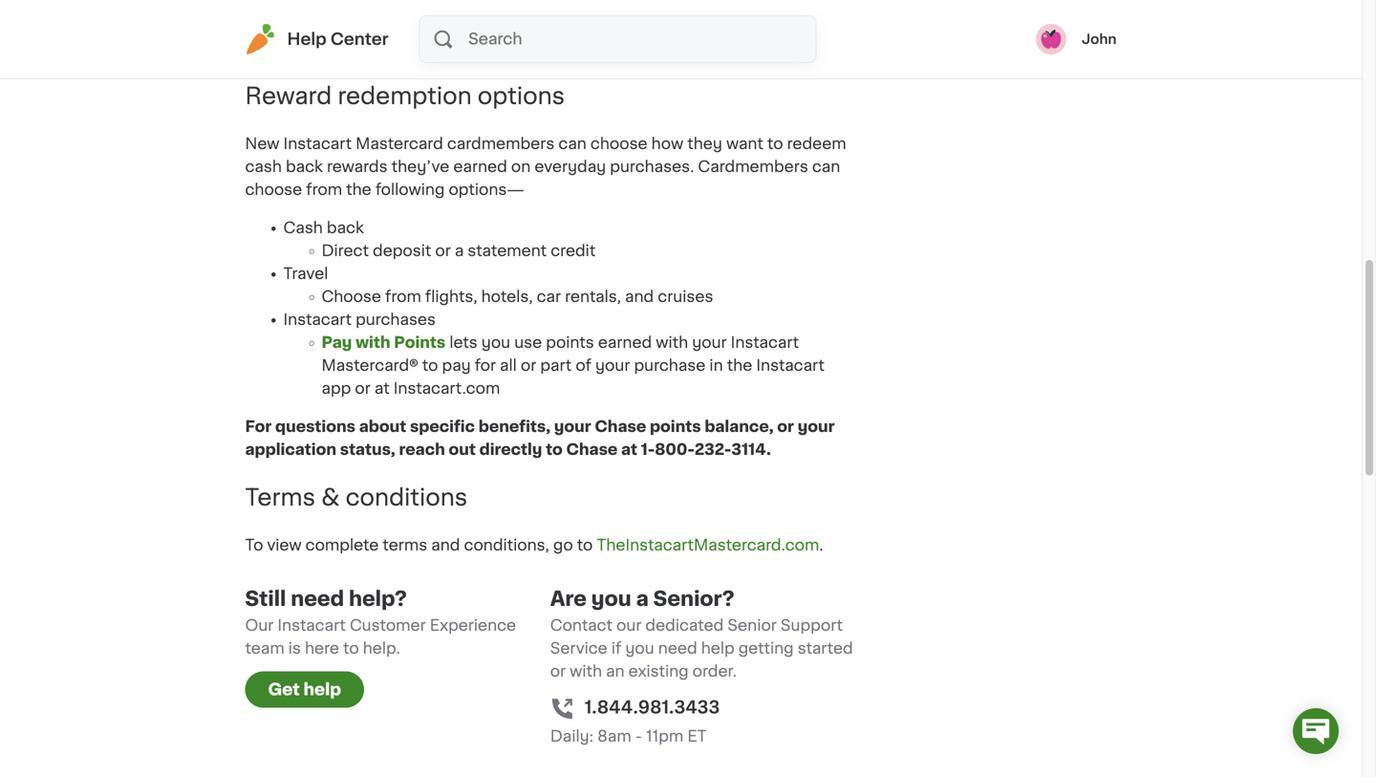 Task type: vqa. For each thing, say whether or not it's contained in the screenshot.
Sage at the left bottom of page
no



Task type: locate. For each thing, give the bounding box(es) containing it.
1 horizontal spatial and
[[625, 289, 654, 305]]

1 horizontal spatial from
[[385, 289, 422, 305]]

-
[[636, 729, 642, 744]]

to right go
[[577, 538, 593, 553]]

need
[[291, 589, 344, 609], [659, 641, 698, 656]]

back inside new instacart mastercard cardmembers can choose how they want to redeem cash back rewards they've earned on everyday purchases. cardmembers can choose from the following options—
[[286, 159, 323, 175]]

pay
[[322, 335, 352, 351]]

balance,
[[705, 419, 774, 435]]

2 horizontal spatial with
[[656, 335, 689, 351]]

a up flights,
[[455, 244, 464, 259]]

questions
[[275, 419, 356, 435]]

new
[[245, 136, 280, 152]]

0 horizontal spatial choose
[[245, 182, 302, 198]]

points up the part
[[546, 335, 595, 351]]

cardmembers
[[447, 136, 555, 152]]

cardmembers
[[698, 159, 809, 175]]

with
[[356, 335, 391, 351], [656, 335, 689, 351], [570, 664, 602, 679]]

your right benefits,
[[554, 419, 592, 435]]

terms up the view at bottom
[[245, 486, 316, 509]]

of right the part
[[576, 358, 592, 374]]

theinstacartmastercard.com link up redemption
[[245, 41, 468, 56]]

review the complete list of instacart mastercard benefits by visiting theinstacartmastercard.com .  terms apply.
[[245, 18, 767, 56]]

1.844.981.3433
[[585, 699, 720, 716]]

for
[[475, 358, 496, 374]]

at left the "1-"
[[622, 442, 638, 458]]

0 horizontal spatial need
[[291, 589, 344, 609]]

pay with points
[[322, 335, 446, 351]]

part
[[541, 358, 572, 374]]

1 horizontal spatial earned
[[598, 335, 652, 351]]

0 vertical spatial a
[[455, 244, 464, 259]]

the inside lets you use points earned with your instacart mastercard® to pay for all or part of your purchase in the instacart app or at instacart.com
[[727, 358, 753, 374]]

chase
[[595, 419, 647, 435], [567, 442, 618, 458]]

or right the "deposit"
[[435, 244, 451, 259]]

status,
[[340, 442, 396, 458]]

1 vertical spatial from
[[385, 289, 422, 305]]

want
[[727, 136, 764, 152]]

0 vertical spatial choose
[[591, 136, 648, 152]]

direct
[[322, 244, 369, 259]]

0 horizontal spatial help
[[304, 682, 341, 698]]

1 vertical spatial can
[[813, 159, 841, 175]]

flights,
[[425, 289, 478, 305]]

getting
[[739, 641, 794, 656]]

1 horizontal spatial mastercard
[[529, 18, 617, 33]]

can
[[559, 136, 587, 152], [813, 159, 841, 175]]

lets you use points earned with your instacart mastercard® to pay for all or part of your purchase in the instacart app or at instacart.com
[[322, 335, 825, 397]]

1 vertical spatial theinstacartmastercard.com link
[[597, 538, 820, 553]]

0 horizontal spatial the
[[304, 18, 330, 33]]

1-
[[641, 442, 655, 458]]

0 horizontal spatial of
[[437, 18, 453, 33]]

directly
[[480, 442, 543, 458]]

statement
[[468, 244, 547, 259]]

instacart up the here
[[278, 618, 346, 633]]

1 horizontal spatial theinstacartmastercard.com
[[597, 538, 820, 553]]

0 vertical spatial complete
[[334, 18, 407, 33]]

to inside for questions about specific benefits, your chase points balance, or your application status, reach out directly to chase at 1-800-232-3114.
[[546, 442, 563, 458]]

earned
[[454, 159, 508, 175], [598, 335, 652, 351]]

or down mastercard®
[[355, 381, 371, 397]]

our
[[617, 618, 642, 633]]

or right the all at the top left
[[521, 358, 537, 374]]

mastercard
[[529, 18, 617, 33], [356, 136, 443, 152]]

can down redeem
[[813, 159, 841, 175]]

earned up options— in the left top of the page
[[454, 159, 508, 175]]

can up everyday
[[559, 136, 587, 152]]

and
[[625, 289, 654, 305], [431, 538, 460, 553]]

2 horizontal spatial the
[[727, 358, 753, 374]]

8am
[[598, 729, 632, 744]]

1 vertical spatial mastercard
[[356, 136, 443, 152]]

with inside lets you use points earned with your instacart mastercard® to pay for all or part of your purchase in the instacart app or at instacart.com
[[656, 335, 689, 351]]

0 vertical spatial of
[[437, 18, 453, 33]]

.
[[820, 538, 824, 553]]

the down rewards
[[346, 182, 372, 198]]

0 horizontal spatial can
[[559, 136, 587, 152]]

1 vertical spatial points
[[650, 419, 701, 435]]

0 vertical spatial terms
[[480, 41, 527, 56]]

benefits
[[621, 18, 684, 33]]

theinstacartmastercard.com up senior?
[[597, 538, 820, 553]]

specific
[[410, 419, 475, 435]]

0 horizontal spatial from
[[306, 182, 342, 198]]

the
[[304, 18, 330, 33], [346, 182, 372, 198], [727, 358, 753, 374]]

1 horizontal spatial at
[[622, 442, 638, 458]]

1 vertical spatial you
[[592, 589, 632, 609]]

0 horizontal spatial theinstacartmastercard.com
[[245, 41, 468, 56]]

help
[[287, 31, 327, 47]]

cash
[[245, 159, 282, 175]]

you up our
[[592, 589, 632, 609]]

at inside lets you use points earned with your instacart mastercard® to pay for all or part of your purchase in the instacart app or at instacart.com
[[375, 381, 390, 397]]

at inside for questions about specific benefits, your chase points balance, or your application status, reach out directly to chase at 1-800-232-3114.
[[622, 442, 638, 458]]

1 vertical spatial complete
[[306, 538, 379, 553]]

purchase
[[634, 358, 706, 374]]

0 vertical spatial help
[[702, 641, 735, 656]]

0 horizontal spatial a
[[455, 244, 464, 259]]

0 vertical spatial earned
[[454, 159, 508, 175]]

of right the list
[[437, 18, 453, 33]]

complete for list
[[334, 18, 407, 33]]

need down dedicated
[[659, 641, 698, 656]]

support
[[781, 618, 843, 633]]

0 horizontal spatial terms
[[245, 486, 316, 509]]

1 horizontal spatial theinstacartmastercard.com link
[[597, 538, 820, 553]]

are
[[551, 589, 587, 609]]

all
[[500, 358, 517, 374]]

help?
[[349, 589, 407, 609]]

1 vertical spatial need
[[659, 641, 698, 656]]

1 horizontal spatial points
[[650, 419, 701, 435]]

from down rewards
[[306, 182, 342, 198]]

you right if
[[626, 641, 655, 656]]

1 vertical spatial terms
[[245, 486, 316, 509]]

mastercard up they've
[[356, 136, 443, 152]]

1 vertical spatial the
[[346, 182, 372, 198]]

you up the for
[[482, 335, 511, 351]]

benefits,
[[479, 419, 551, 435]]

complete left the list
[[334, 18, 407, 33]]

help inside button
[[304, 682, 341, 698]]

out
[[449, 442, 476, 458]]

theinstacartmastercard.com up redemption
[[245, 41, 468, 56]]

mastercard up apply.
[[529, 18, 617, 33]]

instacart up balance, at the right of the page
[[731, 335, 800, 351]]

you for lets
[[482, 335, 511, 351]]

0 horizontal spatial points
[[546, 335, 595, 351]]

0 horizontal spatial and
[[431, 538, 460, 553]]

pay with points link
[[322, 335, 446, 351]]

0 vertical spatial the
[[304, 18, 330, 33]]

1 horizontal spatial need
[[659, 641, 698, 656]]

or down the service on the bottom of page
[[551, 664, 566, 679]]

or right balance, at the right of the page
[[778, 419, 795, 435]]

to right 'want'
[[768, 136, 784, 152]]

help up order.
[[702, 641, 735, 656]]

instacart up rewards
[[284, 136, 352, 152]]

instacart image
[[245, 24, 276, 55]]

0 vertical spatial theinstacartmastercard.com link
[[245, 41, 468, 56]]

2 vertical spatial the
[[727, 358, 753, 374]]

chase left the "1-"
[[567, 442, 618, 458]]

conditions
[[346, 486, 468, 509]]

the inside review the complete list of instacart mastercard benefits by visiting theinstacartmastercard.com .  terms apply.
[[304, 18, 330, 33]]

choose
[[591, 136, 648, 152], [245, 182, 302, 198]]

back
[[286, 159, 323, 175], [327, 221, 364, 236]]

0 vertical spatial you
[[482, 335, 511, 351]]

to right the here
[[343, 641, 359, 656]]

instacart right the list
[[457, 18, 526, 33]]

the right review on the top left of page
[[304, 18, 330, 33]]

1 horizontal spatial choose
[[591, 136, 648, 152]]

instacart
[[457, 18, 526, 33], [284, 136, 352, 152], [284, 312, 352, 328], [731, 335, 800, 351], [757, 358, 825, 374], [278, 618, 346, 633]]

theinstacartmastercard.com link up senior?
[[597, 538, 820, 553]]

choose up purchases.
[[591, 136, 648, 152]]

points up 800-
[[650, 419, 701, 435]]

back up direct
[[327, 221, 364, 236]]

terms
[[383, 538, 428, 553]]

&
[[321, 486, 340, 509]]

0 vertical spatial from
[[306, 182, 342, 198]]

with up "purchase" at top
[[656, 335, 689, 351]]

0 vertical spatial and
[[625, 289, 654, 305]]

theinstacartmastercard.com
[[245, 41, 468, 56], [597, 538, 820, 553]]

a up our
[[636, 589, 649, 609]]

to down points
[[422, 358, 438, 374]]

1 horizontal spatial help
[[702, 641, 735, 656]]

1 horizontal spatial can
[[813, 159, 841, 175]]

your up in
[[693, 335, 727, 351]]

1 vertical spatial at
[[622, 442, 638, 458]]

1 vertical spatial a
[[636, 589, 649, 609]]

0 vertical spatial need
[[291, 589, 344, 609]]

chase up the "1-"
[[595, 419, 647, 435]]

0 vertical spatial back
[[286, 159, 323, 175]]

0 horizontal spatial at
[[375, 381, 390, 397]]

1 vertical spatial choose
[[245, 182, 302, 198]]

1 vertical spatial theinstacartmastercard.com
[[597, 538, 820, 553]]

1 horizontal spatial back
[[327, 221, 364, 236]]

to
[[768, 136, 784, 152], [422, 358, 438, 374], [546, 442, 563, 458], [577, 538, 593, 553], [343, 641, 359, 656]]

the right in
[[727, 358, 753, 374]]

application
[[245, 442, 337, 458]]

by
[[688, 18, 708, 33]]

earned up "purchase" at top
[[598, 335, 652, 351]]

complete for terms
[[306, 538, 379, 553]]

complete
[[334, 18, 407, 33], [306, 538, 379, 553]]

at
[[375, 381, 390, 397], [622, 442, 638, 458]]

user avatar image
[[1037, 24, 1067, 55]]

0 horizontal spatial mastercard
[[356, 136, 443, 152]]

get help button
[[245, 672, 364, 708]]

and left cruises
[[625, 289, 654, 305]]

0 vertical spatial theinstacartmastercard.com
[[245, 41, 468, 56]]

1 vertical spatial help
[[304, 682, 341, 698]]

1.844.981.3433 link
[[585, 695, 720, 721]]

1 horizontal spatial with
[[570, 664, 602, 679]]

0 horizontal spatial earned
[[454, 159, 508, 175]]

1 horizontal spatial the
[[346, 182, 372, 198]]

complete inside review the complete list of instacart mastercard benefits by visiting theinstacartmastercard.com .  terms apply.
[[334, 18, 407, 33]]

0 vertical spatial at
[[375, 381, 390, 397]]

instacart inside new instacart mastercard cardmembers can choose how they want to redeem cash back rewards they've earned on everyday purchases. cardmembers can choose from the following options—
[[284, 136, 352, 152]]

credit
[[551, 244, 596, 259]]

complete down &
[[306, 538, 379, 553]]

mastercard inside review the complete list of instacart mastercard benefits by visiting theinstacartmastercard.com .  terms apply.
[[529, 18, 617, 33]]

1 vertical spatial of
[[576, 358, 592, 374]]

back right cash in the top of the page
[[286, 159, 323, 175]]

1 horizontal spatial of
[[576, 358, 592, 374]]

1 horizontal spatial terms
[[480, 41, 527, 56]]

theinstacartmastercard.com link
[[245, 41, 468, 56], [597, 538, 820, 553]]

0 vertical spatial chase
[[595, 419, 647, 435]]

0 vertical spatial points
[[546, 335, 595, 351]]

at down mastercard®
[[375, 381, 390, 397]]

and right terms
[[431, 538, 460, 553]]

help right the 'get'
[[304, 682, 341, 698]]

with up mastercard®
[[356, 335, 391, 351]]

1 vertical spatial back
[[327, 221, 364, 236]]

1 vertical spatial earned
[[598, 335, 652, 351]]

0 vertical spatial mastercard
[[529, 18, 617, 33]]

choose down cash in the top of the page
[[245, 182, 302, 198]]

you inside lets you use points earned with your instacart mastercard® to pay for all or part of your purchase in the instacart app or at instacart.com
[[482, 335, 511, 351]]

from up 'purchases'
[[385, 289, 422, 305]]

with down the service on the bottom of page
[[570, 664, 602, 679]]

in
[[710, 358, 723, 374]]

0 horizontal spatial theinstacartmastercard.com link
[[245, 41, 468, 56]]

from
[[306, 182, 342, 198], [385, 289, 422, 305]]

0 vertical spatial can
[[559, 136, 587, 152]]

0 horizontal spatial back
[[286, 159, 323, 175]]

order.
[[693, 664, 737, 679]]

need inside are you a senior? contact our dedicated senior support service if you need help getting started or with an existing order.
[[659, 641, 698, 656]]

to
[[245, 538, 263, 553]]

need up the here
[[291, 589, 344, 609]]

back inside cash back direct deposit or a statement credit travel choose from flights, hotels, car rentals, and cruises
[[327, 221, 364, 236]]

terms left apply.
[[480, 41, 527, 56]]

1 horizontal spatial a
[[636, 589, 649, 609]]

help
[[702, 641, 735, 656], [304, 682, 341, 698]]

to right directly
[[546, 442, 563, 458]]

rewards
[[327, 159, 388, 175]]

reward redemption options
[[245, 85, 565, 108]]

purchases.
[[610, 159, 695, 175]]

1 vertical spatial and
[[431, 538, 460, 553]]



Task type: describe. For each thing, give the bounding box(es) containing it.
help inside are you a senior? contact our dedicated senior support service if you need help getting started or with an existing order.
[[702, 641, 735, 656]]

redemption
[[338, 85, 472, 108]]

from inside new instacart mastercard cardmembers can choose how they want to redeem cash back rewards they've earned on everyday purchases. cardmembers can choose from the following options—
[[306, 182, 342, 198]]

or inside cash back direct deposit or a statement credit travel choose from flights, hotels, car rentals, and cruises
[[435, 244, 451, 259]]

customer
[[350, 618, 426, 633]]

dedicated
[[646, 618, 724, 633]]

go
[[554, 538, 573, 553]]

redeem
[[788, 136, 847, 152]]

conditions,
[[464, 538, 550, 553]]

reach
[[399, 442, 445, 458]]

mastercard®
[[322, 358, 419, 374]]

of inside lets you use points earned with your instacart mastercard® to pay for all or part of your purchase in the instacart app or at instacart.com
[[576, 358, 592, 374]]

get help
[[268, 682, 341, 698]]

of inside review the complete list of instacart mastercard benefits by visiting theinstacartmastercard.com .  terms apply.
[[437, 18, 453, 33]]

instacart up pay
[[284, 312, 352, 328]]

your right balance, at the right of the page
[[798, 419, 835, 435]]

232-
[[695, 442, 732, 458]]

rentals,
[[565, 289, 621, 305]]

still need help? our instacart customer experience team is here to help.
[[245, 589, 516, 656]]

instacart inside still need help? our instacart customer experience team is here to help.
[[278, 618, 346, 633]]

options
[[478, 85, 565, 108]]

cruises
[[658, 289, 714, 305]]

review
[[245, 18, 300, 33]]

our
[[245, 618, 274, 633]]

view
[[267, 538, 302, 553]]

existing
[[629, 664, 689, 679]]

a inside cash back direct deposit or a statement credit travel choose from flights, hotels, car rentals, and cruises
[[455, 244, 464, 259]]

team
[[245, 641, 285, 656]]

theinstacartmastercard.com link for .
[[597, 538, 820, 553]]

travel
[[284, 266, 328, 282]]

reward
[[245, 85, 332, 108]]

daily:
[[551, 729, 594, 744]]

for
[[245, 419, 272, 435]]

help center
[[287, 31, 389, 47]]

or inside for questions about specific benefits, your chase points balance, or your application status, reach out directly to chase at 1-800-232-3114.
[[778, 419, 795, 435]]

use
[[515, 335, 542, 351]]

an
[[606, 664, 625, 679]]

terms inside review the complete list of instacart mastercard benefits by visiting theinstacartmastercard.com .  terms apply.
[[480, 41, 527, 56]]

car
[[537, 289, 561, 305]]

app
[[322, 381, 351, 397]]

3114.
[[732, 442, 772, 458]]

points inside lets you use points earned with your instacart mastercard® to pay for all or part of your purchase in the instacart app or at instacart.com
[[546, 335, 595, 351]]

help.
[[363, 641, 400, 656]]

is
[[289, 641, 301, 656]]

to view complete terms and conditions, go to theinstacartmastercard.com .
[[245, 538, 824, 553]]

0 horizontal spatial with
[[356, 335, 391, 351]]

instacart inside review the complete list of instacart mastercard benefits by visiting theinstacartmastercard.com .  terms apply.
[[457, 18, 526, 33]]

to inside lets you use points earned with your instacart mastercard® to pay for all or part of your purchase in the instacart app or at instacart.com
[[422, 358, 438, 374]]

deposit
[[373, 244, 432, 259]]

for questions about specific benefits, your chase points balance, or your application status, reach out directly to chase at 1-800-232-3114.
[[245, 419, 835, 458]]

john
[[1082, 33, 1117, 46]]

the inside new instacart mastercard cardmembers can choose how they want to redeem cash back rewards they've earned on everyday purchases. cardmembers can choose from the following options—
[[346, 182, 372, 198]]

contact
[[551, 618, 613, 633]]

earned inside lets you use points earned with your instacart mastercard® to pay for all or part of your purchase in the instacart app or at instacart.com
[[598, 335, 652, 351]]

started
[[798, 641, 854, 656]]

pay
[[442, 358, 471, 374]]

your right the part
[[596, 358, 631, 374]]

on
[[511, 159, 531, 175]]

still
[[245, 589, 286, 609]]

instacart purchases
[[284, 312, 436, 328]]

points inside for questions about specific benefits, your chase points balance, or your application status, reach out directly to chase at 1-800-232-3114.
[[650, 419, 701, 435]]

hotels,
[[482, 289, 533, 305]]

earned inside new instacart mastercard cardmembers can choose how they want to redeem cash back rewards they've earned on everyday purchases. cardmembers can choose from the following options—
[[454, 159, 508, 175]]

everyday
[[535, 159, 606, 175]]

list
[[411, 18, 433, 33]]

john link
[[1037, 24, 1117, 55]]

a inside are you a senior? contact our dedicated senior support service if you need help getting started or with an existing order.
[[636, 589, 649, 609]]

daily: 8am - 11pm et
[[551, 729, 707, 744]]

new instacart mastercard cardmembers can choose how they want to redeem cash back rewards they've earned on everyday purchases. cardmembers can choose from the following options—
[[245, 136, 847, 198]]

center
[[331, 31, 389, 47]]

purchases
[[356, 312, 436, 328]]

and inside cash back direct deposit or a statement credit travel choose from flights, hotels, car rentals, and cruises
[[625, 289, 654, 305]]

or inside are you a senior? contact our dedicated senior support service if you need help getting started or with an existing order.
[[551, 664, 566, 679]]

11pm
[[646, 729, 684, 744]]

from inside cash back direct deposit or a statement credit travel choose from flights, hotels, car rentals, and cruises
[[385, 289, 422, 305]]

Search search field
[[467, 16, 816, 62]]

help center link
[[245, 24, 389, 55]]

lets
[[450, 335, 478, 351]]

mastercard inside new instacart mastercard cardmembers can choose how they want to redeem cash back rewards they've earned on everyday purchases. cardmembers can choose from the following options—
[[356, 136, 443, 152]]

terms & conditions
[[245, 486, 468, 509]]

800-
[[655, 442, 695, 458]]

instacart right in
[[757, 358, 825, 374]]

cash
[[284, 221, 323, 236]]

you for are
[[592, 589, 632, 609]]

2 vertical spatial you
[[626, 641, 655, 656]]

1 vertical spatial chase
[[567, 442, 618, 458]]

get
[[268, 682, 300, 698]]

they
[[688, 136, 723, 152]]

choose
[[322, 289, 382, 305]]

here
[[305, 641, 339, 656]]

need inside still need help? our instacart customer experience team is here to help.
[[291, 589, 344, 609]]

about
[[359, 419, 407, 435]]

apply.
[[531, 41, 578, 56]]

they've
[[392, 159, 450, 175]]

theinstacartmastercard.com link for .  terms apply.
[[245, 41, 468, 56]]

et
[[688, 729, 707, 744]]

if
[[612, 641, 622, 656]]

visiting
[[712, 18, 767, 33]]

theinstacartmastercard.com inside review the complete list of instacart mastercard benefits by visiting theinstacartmastercard.com .  terms apply.
[[245, 41, 468, 56]]

to inside new instacart mastercard cardmembers can choose how they want to redeem cash back rewards they've earned on everyday purchases. cardmembers can choose from the following options—
[[768, 136, 784, 152]]

options—
[[449, 182, 525, 198]]

with inside are you a senior? contact our dedicated senior support service if you need help getting started or with an existing order.
[[570, 664, 602, 679]]

senior
[[728, 618, 777, 633]]

to inside still need help? our instacart customer experience team is here to help.
[[343, 641, 359, 656]]

experience
[[430, 618, 516, 633]]



